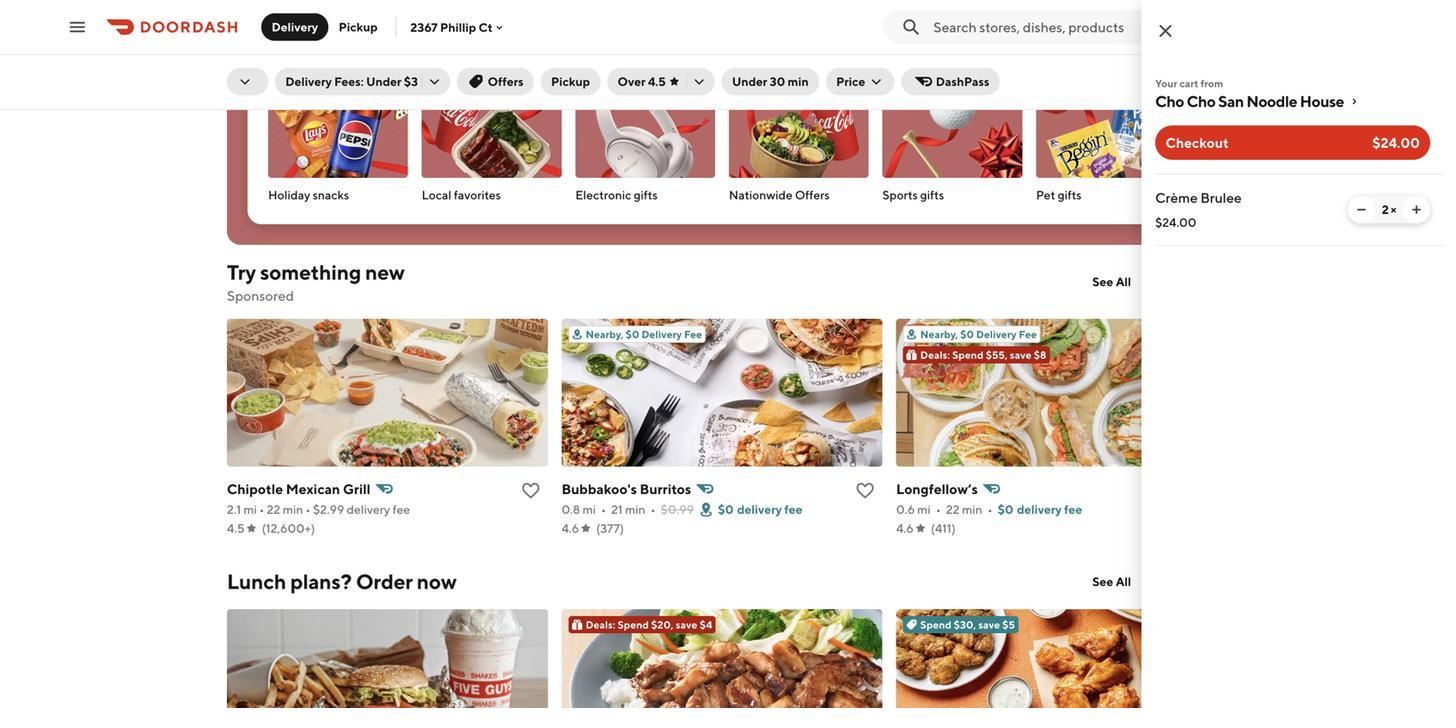 Task type: describe. For each thing, give the bounding box(es) containing it.
cart
[[1180, 77, 1199, 89]]

grill
[[343, 481, 371, 497]]

5 • from the left
[[936, 503, 941, 517]]

holiday snacks link
[[268, 63, 408, 211]]

explore
[[268, 53, 318, 69]]

from
[[1201, 77, 1224, 89]]

phillip
[[440, 20, 476, 34]]

22 for 0.6
[[946, 503, 960, 517]]

0.6 mi • 22 min • $0 delivery fee
[[897, 503, 1083, 517]]

click to add this store to your saved list image for chipotle mexican grill
[[520, 481, 541, 501]]

spend $30, save $5
[[921, 619, 1015, 631]]

pet
[[1036, 188, 1056, 202]]

1 horizontal spatial save
[[979, 619, 1000, 631]]

previous button of carousel image
[[1120, 52, 1137, 70]]

local
[[422, 188, 452, 202]]

open menu image
[[67, 17, 88, 37]]

your
[[1156, 77, 1178, 89]]

min inside 'under 30 min' button
[[788, 74, 809, 89]]

spend left $30,
[[921, 619, 952, 631]]

crème
[[1156, 190, 1198, 206]]

2 fee from the left
[[785, 503, 803, 517]]

delivery button
[[261, 13, 329, 41]]

delivery for 0.6 mi • 22 min • $0 delivery fee
[[1017, 503, 1062, 517]]

deals: for deals: spend $55, save $8
[[921, 349, 950, 361]]

deals: for deals: spend $20, save $4
[[586, 619, 616, 631]]

(411)
[[931, 521, 956, 536]]

0 vertical spatial pickup button
[[329, 13, 388, 41]]

deals: spend $20, save $4
[[586, 619, 713, 631]]

1 nearby, from the left
[[586, 328, 624, 341]]

burritos
[[640, 481, 691, 497]]

$8
[[1034, 349, 1047, 361]]

0.8 mi • 21 min •
[[562, 503, 656, 517]]

price
[[837, 74, 866, 89]]

4 • from the left
[[651, 503, 656, 517]]

6 • from the left
[[988, 503, 993, 517]]

nationwide offers link
[[729, 63, 869, 211]]

deals: spend $55, save $8
[[921, 349, 1047, 361]]

price button
[[826, 68, 895, 95]]

try
[[227, 260, 256, 285]]

see for second see all link from the bottom
[[1093, 275, 1114, 289]]

under 30 min
[[732, 74, 809, 89]]

offers button
[[457, 68, 534, 95]]

plans?
[[290, 570, 352, 594]]

sports gifts
[[883, 188, 944, 202]]

lunch plans? order now link
[[227, 568, 457, 596]]

1 vertical spatial pickup
[[551, 74, 590, 89]]

nationwide offers
[[729, 188, 830, 202]]

san
[[1219, 92, 1244, 110]]

try something new sponsored
[[227, 260, 405, 304]]

4.6 for longfellow's
[[897, 521, 914, 536]]

gifts for pet gifts
[[1058, 188, 1082, 202]]

local favorites
[[422, 188, 501, 202]]

deals
[[408, 53, 442, 69]]

electronic gifts link
[[576, 63, 715, 211]]

fee for 0.6 mi • 22 min • $0 delivery fee
[[1065, 503, 1083, 517]]

your cart from
[[1156, 77, 1224, 89]]

2 fee from the left
[[1019, 328, 1037, 341]]

chipotle
[[227, 481, 283, 497]]

2.1 mi • 22 min • $2.99 delivery fee
[[227, 503, 410, 517]]

mexican
[[286, 481, 340, 497]]

pet gifts link
[[1036, 63, 1176, 211]]

something
[[260, 260, 361, 285]]

$4
[[700, 619, 713, 631]]

click to add this store to your saved list image for bubbakoo's burritos
[[855, 481, 876, 501]]

$24.00 for checkout
[[1373, 135, 1420, 151]]

(27)
[[304, 0, 326, 15]]

chipotle mexican grill
[[227, 481, 371, 497]]

under 30 min button
[[722, 68, 819, 95]]

(56)
[[917, 0, 940, 15]]

(377)
[[596, 521, 624, 536]]

2 delivery from the left
[[737, 503, 782, 517]]

all for 1st see all link from the bottom
[[1116, 575, 1132, 589]]

mi for bubbakoo's burritos
[[583, 503, 596, 517]]

bubbakoo's
[[562, 481, 637, 497]]

now
[[417, 570, 457, 594]]

delivery fees: under $3
[[285, 74, 418, 89]]

2367 phillip ct
[[411, 20, 493, 34]]

new
[[365, 260, 405, 285]]

holiday
[[358, 53, 405, 69]]

over
[[618, 74, 646, 89]]

×
[[1391, 202, 1397, 217]]

other
[[321, 53, 355, 69]]

min for 2.1 mi • 22 min • $2.99 delivery fee
[[283, 503, 303, 517]]

ct
[[479, 20, 493, 34]]

favorites
[[454, 188, 501, 202]]

save for $20,
[[676, 619, 698, 631]]

$3
[[404, 74, 418, 89]]

2 see all link from the top
[[1082, 568, 1142, 596]]

min for 0.6 mi • 22 min • $0 delivery fee
[[962, 503, 983, 517]]

see all for 1st see all link from the bottom
[[1093, 575, 1132, 589]]

cho cho san noodle house link
[[1156, 91, 1431, 112]]

fees:
[[334, 74, 364, 89]]

lunch
[[227, 570, 286, 594]]

gifts for sports gifts
[[921, 188, 944, 202]]

local favorites link
[[422, 63, 562, 211]]

brulee
[[1201, 190, 1242, 206]]

cho cho san noodle house
[[1156, 92, 1345, 110]]

2 cho from the left
[[1187, 92, 1216, 110]]

delivery for 2.1 mi • 22 min • $2.99 delivery fee
[[347, 503, 390, 517]]

1 nearby, $0 delivery fee from the left
[[586, 328, 702, 341]]

house
[[1300, 92, 1345, 110]]



Task type: vqa. For each thing, say whether or not it's contained in the screenshot.
Phillip
yes



Task type: locate. For each thing, give the bounding box(es) containing it.
0 vertical spatial see
[[1093, 275, 1114, 289]]

2367
[[411, 20, 438, 34]]

save left the $8
[[1010, 349, 1032, 361]]

see
[[1093, 275, 1114, 289], [1093, 575, 1114, 589]]

$55,
[[986, 349, 1008, 361]]

22
[[267, 503, 280, 517], [946, 503, 960, 517]]

save left $5
[[979, 619, 1000, 631]]

3 delivery from the left
[[1017, 503, 1062, 517]]

spend left $55,
[[953, 349, 984, 361]]

min right 30
[[788, 74, 809, 89]]

gifts right pet
[[1058, 188, 1082, 202]]

remove one from cart image
[[1355, 203, 1369, 217]]

mi right 0.8
[[583, 503, 596, 517]]

$0 delivery fee
[[718, 503, 803, 517]]

4.6 down 0.6
[[897, 521, 914, 536]]

2 horizontal spatial save
[[1010, 349, 1032, 361]]

nationwide
[[729, 188, 793, 202]]

4.5 inside button
[[648, 74, 666, 89]]

2 all from the top
[[1116, 575, 1132, 589]]

delivery inside button
[[272, 20, 318, 34]]

1 horizontal spatial click to add this store to your saved list image
[[855, 481, 876, 501]]

fee for 2.1 mi • 22 min • $2.99 delivery fee
[[393, 503, 410, 517]]

3 gifts from the left
[[1058, 188, 1082, 202]]

mi for longfellow's
[[918, 503, 931, 517]]

2367 phillip ct button
[[411, 20, 506, 34]]

1 vertical spatial all
[[1116, 575, 1132, 589]]

(12,600+)
[[262, 521, 315, 536]]

22 up "(411)"
[[946, 503, 960, 517]]

1 horizontal spatial fee
[[1019, 328, 1037, 341]]

0 horizontal spatial 4.5
[[227, 521, 245, 536]]

1 click to add this store to your saved list image from the left
[[520, 481, 541, 501]]

2
[[1382, 202, 1389, 217]]

1 horizontal spatial delivery
[[737, 503, 782, 517]]

0 horizontal spatial fee
[[393, 503, 410, 517]]

0 vertical spatial all
[[1116, 275, 1132, 289]]

2 horizontal spatial fee
[[1065, 503, 1083, 517]]

1 horizontal spatial $24.00
[[1373, 135, 1420, 151]]

0 horizontal spatial nearby, $0 delivery fee
[[586, 328, 702, 341]]

cho down from
[[1187, 92, 1216, 110]]

cho down 'your'
[[1156, 92, 1184, 110]]

0 horizontal spatial offers
[[488, 74, 524, 89]]

0 horizontal spatial click to add this store to your saved list image
[[520, 481, 541, 501]]

lunch plans? order now
[[227, 570, 457, 594]]

0 horizontal spatial under
[[366, 74, 402, 89]]

1 horizontal spatial 22
[[946, 503, 960, 517]]

holiday
[[268, 188, 310, 202]]

• left '21'
[[601, 503, 606, 517]]

see for 1st see all link from the bottom
[[1093, 575, 1114, 589]]

gifts for electronic gifts
[[634, 188, 658, 202]]

fee
[[393, 503, 410, 517], [785, 503, 803, 517], [1065, 503, 1083, 517]]

sports gifts link
[[883, 63, 1023, 211]]

0 vertical spatial see all
[[1093, 275, 1132, 289]]

2 see all from the top
[[1093, 575, 1132, 589]]

2 click to add this store to your saved list image from the left
[[855, 481, 876, 501]]

order
[[356, 570, 413, 594]]

0 horizontal spatial 4.6
[[562, 521, 579, 536]]

0 vertical spatial pickup
[[339, 20, 378, 34]]

save left $4
[[676, 619, 698, 631]]

see all link
[[1082, 268, 1142, 296], [1082, 568, 1142, 596]]

1 vertical spatial pickup button
[[541, 68, 601, 95]]

1 horizontal spatial fee
[[785, 503, 803, 517]]

0 horizontal spatial cho
[[1156, 92, 1184, 110]]

1 fee from the left
[[393, 503, 410, 517]]

fee
[[684, 328, 702, 341], [1019, 328, 1037, 341]]

2 mi from the left
[[583, 503, 596, 517]]

0 horizontal spatial fee
[[684, 328, 702, 341]]

21
[[611, 503, 623, 517]]

1 delivery from the left
[[347, 503, 390, 517]]

mi
[[244, 503, 257, 517], [583, 503, 596, 517], [918, 503, 931, 517]]

pickup left over
[[551, 74, 590, 89]]

1 horizontal spatial mi
[[583, 503, 596, 517]]

see all
[[1093, 275, 1132, 289], [1093, 575, 1132, 589]]

gifts right electronic
[[634, 188, 658, 202]]

1 horizontal spatial deals:
[[921, 349, 950, 361]]

spend for $55,
[[953, 349, 984, 361]]

1 horizontal spatial nearby,
[[921, 328, 958, 341]]

2 nearby, from the left
[[921, 328, 958, 341]]

$24.00 up ×
[[1373, 135, 1420, 151]]

3 fee from the left
[[1065, 503, 1083, 517]]

0 horizontal spatial save
[[676, 619, 698, 631]]

1 22 from the left
[[267, 503, 280, 517]]

1 horizontal spatial pickup button
[[541, 68, 601, 95]]

electronic
[[576, 188, 632, 202]]

1 vertical spatial see
[[1093, 575, 1114, 589]]

0 horizontal spatial delivery
[[347, 503, 390, 517]]

0 vertical spatial $24.00
[[1373, 135, 1420, 151]]

1 vertical spatial $24.00
[[1156, 215, 1197, 230]]

0 vertical spatial see all link
[[1082, 268, 1142, 296]]

over 4.5 button
[[608, 68, 715, 95]]

save
[[1010, 349, 1032, 361], [676, 619, 698, 631], [979, 619, 1000, 631]]

delivery
[[272, 20, 318, 34], [285, 74, 332, 89], [642, 328, 682, 341], [977, 328, 1017, 341]]

3 mi from the left
[[918, 503, 931, 517]]

2 horizontal spatial gifts
[[1058, 188, 1082, 202]]

1 all from the top
[[1116, 275, 1132, 289]]

1 see all from the top
[[1093, 275, 1132, 289]]

click to add this store to your saved list image left longfellow's
[[855, 481, 876, 501]]

1 see from the top
[[1093, 275, 1114, 289]]

1 vertical spatial 4.5
[[227, 521, 245, 536]]

longfellow's
[[897, 481, 978, 497]]

$24.00
[[1373, 135, 1420, 151], [1156, 215, 1197, 230]]

spend left the "$20,"
[[618, 619, 649, 631]]

1 horizontal spatial nearby, $0 delivery fee
[[921, 328, 1037, 341]]

mi right 2.1
[[244, 503, 257, 517]]

2 gifts from the left
[[921, 188, 944, 202]]

electronic gifts
[[576, 188, 658, 202]]

gifts
[[634, 188, 658, 202], [921, 188, 944, 202], [1058, 188, 1082, 202]]

4.5
[[648, 74, 666, 89], [227, 521, 245, 536]]

offers down ct
[[488, 74, 524, 89]]

over 4.5
[[618, 74, 666, 89]]

0 horizontal spatial nearby,
[[586, 328, 624, 341]]

nearby, $0 delivery fee
[[586, 328, 702, 341], [921, 328, 1037, 341]]

pet gifts
[[1036, 188, 1082, 202]]

crème brulee
[[1156, 190, 1242, 206]]

spend for $20,
[[618, 619, 649, 631]]

delivery
[[347, 503, 390, 517], [737, 503, 782, 517], [1017, 503, 1062, 517]]

pickup button up explore other holiday deals
[[329, 13, 388, 41]]

checkout
[[1166, 135, 1229, 151]]

3 • from the left
[[601, 503, 606, 517]]

$30,
[[954, 619, 977, 631]]

1 horizontal spatial cho
[[1187, 92, 1216, 110]]

all for second see all link from the bottom
[[1116, 275, 1132, 289]]

2.1
[[227, 503, 241, 517]]

1 see all link from the top
[[1082, 268, 1142, 296]]

under left 30
[[732, 74, 768, 89]]

2 nearby, $0 delivery fee from the left
[[921, 328, 1037, 341]]

deals:
[[921, 349, 950, 361], [586, 619, 616, 631]]

0 vertical spatial offers
[[488, 74, 524, 89]]

bubbakoo's burritos
[[562, 481, 691, 497]]

• up "(411)"
[[936, 503, 941, 517]]

$2.99
[[313, 503, 344, 517]]

2 horizontal spatial delivery
[[1017, 503, 1062, 517]]

1 fee from the left
[[684, 328, 702, 341]]

1 vertical spatial deals:
[[586, 619, 616, 631]]

•
[[259, 503, 264, 517], [306, 503, 311, 517], [601, 503, 606, 517], [651, 503, 656, 517], [936, 503, 941, 517], [988, 503, 993, 517]]

pickup button
[[329, 13, 388, 41], [541, 68, 601, 95]]

2 see from the top
[[1093, 575, 1114, 589]]

1 vertical spatial offers
[[795, 188, 830, 202]]

min up '(12,600+)'
[[283, 503, 303, 517]]

• left $2.99
[[306, 503, 311, 517]]

1 horizontal spatial under
[[732, 74, 768, 89]]

0.6
[[897, 503, 915, 517]]

see all for second see all link from the bottom
[[1093, 275, 1132, 289]]

1 vertical spatial see all link
[[1082, 568, 1142, 596]]

0 horizontal spatial mi
[[244, 503, 257, 517]]

nearby,
[[586, 328, 624, 341], [921, 328, 958, 341]]

dashpass
[[936, 74, 990, 89]]

4.5 right over
[[648, 74, 666, 89]]

22 up '(12,600+)'
[[267, 503, 280, 517]]

0 horizontal spatial pickup
[[339, 20, 378, 34]]

under
[[366, 74, 402, 89], [732, 74, 768, 89]]

sponsored
[[227, 288, 294, 304]]

mi right 0.6
[[918, 503, 931, 517]]

1 horizontal spatial gifts
[[921, 188, 944, 202]]

4.7
[[883, 0, 900, 15]]

min for 0.8 mi • 21 min •
[[625, 503, 646, 517]]

1 gifts from the left
[[634, 188, 658, 202]]

close image
[[1156, 21, 1176, 41]]

2 • from the left
[[306, 503, 311, 517]]

gifts right sports
[[921, 188, 944, 202]]

min down longfellow's
[[962, 503, 983, 517]]

2 4.6 from the left
[[897, 521, 914, 536]]

1 horizontal spatial pickup
[[551, 74, 590, 89]]

4.6 for bubbakoo's burritos
[[562, 521, 579, 536]]

deals: left $55,
[[921, 349, 950, 361]]

noodle
[[1247, 92, 1298, 110]]

offers inside button
[[488, 74, 524, 89]]

$24.00 down 'crème'
[[1156, 215, 1197, 230]]

• right 0.6
[[988, 503, 993, 517]]

spend
[[953, 349, 984, 361], [618, 619, 649, 631], [921, 619, 952, 631]]

min right '21'
[[625, 503, 646, 517]]

sports
[[883, 188, 918, 202]]

• down chipotle
[[259, 503, 264, 517]]

1 cho from the left
[[1156, 92, 1184, 110]]

• down burritos
[[651, 503, 656, 517]]

0 vertical spatial 4.5
[[648, 74, 666, 89]]

2 horizontal spatial mi
[[918, 503, 931, 517]]

pickup button left over
[[541, 68, 601, 95]]

holiday snacks
[[268, 188, 349, 202]]

1 mi from the left
[[244, 503, 257, 517]]

1 horizontal spatial 4.5
[[648, 74, 666, 89]]

under inside 'under 30 min' button
[[732, 74, 768, 89]]

0 vertical spatial deals:
[[921, 349, 950, 361]]

deals: left the "$20,"
[[586, 619, 616, 631]]

1 under from the left
[[366, 74, 402, 89]]

2 under from the left
[[732, 74, 768, 89]]

snacks
[[313, 188, 349, 202]]

click to add this store to your saved list image
[[520, 481, 541, 501], [855, 481, 876, 501]]

4.6
[[562, 521, 579, 536], [897, 521, 914, 536]]

$24.00 for crème brulee
[[1156, 215, 1197, 230]]

0 horizontal spatial 22
[[267, 503, 280, 517]]

add one to cart image
[[1410, 203, 1424, 217]]

click to add this store to your saved list image left bubbakoo's
[[520, 481, 541, 501]]

0 horizontal spatial pickup button
[[329, 13, 388, 41]]

30
[[770, 74, 786, 89]]

1 4.6 from the left
[[562, 521, 579, 536]]

offers right the nationwide
[[795, 188, 830, 202]]

0 horizontal spatial gifts
[[634, 188, 658, 202]]

4.6 down 0.8
[[562, 521, 579, 536]]

4.5 down 2.1
[[227, 521, 245, 536]]

pickup up explore other holiday deals
[[339, 20, 378, 34]]

1 horizontal spatial offers
[[795, 188, 830, 202]]

under down holiday
[[366, 74, 402, 89]]

0.8
[[562, 503, 580, 517]]

1 • from the left
[[259, 503, 264, 517]]

2 22 from the left
[[946, 503, 960, 517]]

22 for 2.1
[[267, 503, 280, 517]]

1 vertical spatial see all
[[1093, 575, 1132, 589]]

offers
[[488, 74, 524, 89], [795, 188, 830, 202]]

5.0
[[268, 0, 287, 15]]

0 horizontal spatial deals:
[[586, 619, 616, 631]]

1 horizontal spatial 4.6
[[897, 521, 914, 536]]

0 horizontal spatial $24.00
[[1156, 215, 1197, 230]]

explore other holiday deals
[[268, 53, 442, 69]]

dashpass button
[[902, 68, 1000, 95]]

all
[[1116, 275, 1132, 289], [1116, 575, 1132, 589]]

$0
[[626, 328, 640, 341], [961, 328, 974, 341], [718, 503, 734, 517], [998, 503, 1014, 517]]

save for $55,
[[1010, 349, 1032, 361]]



